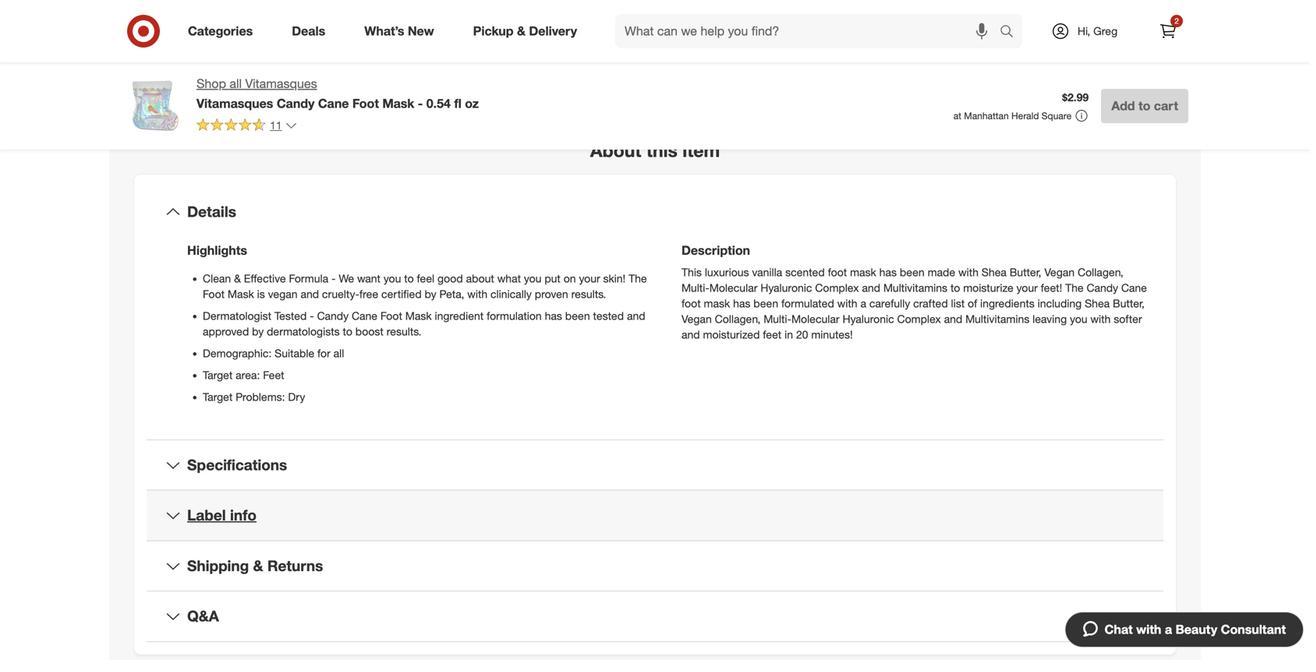 Task type: describe. For each thing, give the bounding box(es) containing it.
info
[[230, 507, 257, 525]]

q&a button
[[147, 592, 1164, 642]]

square
[[1042, 110, 1072, 122]]

0 vertical spatial molecular
[[710, 281, 758, 295]]

your inside clean & effective formula - we want you to feel good about what you put on your skin! the foot mask is vegan and cruelty-free certified by peta, with clinically proven results.
[[579, 272, 600, 286]]

1 horizontal spatial collagen,
[[1078, 266, 1124, 280]]

ingredient
[[435, 310, 484, 323]]

feel
[[417, 272, 435, 286]]

formulation
[[487, 310, 542, 323]]

2
[[1175, 16, 1179, 26]]

of
[[968, 297, 978, 311]]

what's
[[365, 23, 404, 39]]

0 horizontal spatial hyaluronic
[[761, 281, 812, 295]]

11
[[270, 118, 282, 132]]

& for clean
[[234, 272, 241, 286]]

dry
[[288, 391, 305, 404]]

cart
[[1154, 98, 1179, 114]]

specifications
[[187, 456, 287, 474]]

certified
[[382, 288, 422, 301]]

carefully
[[870, 297, 911, 311]]

you inside description this luxurious vanilla scented foot mask has been made with shea butter, vegan collagen, multi-molecular hyaluronic complex and multivitamins to moisturize your feet! the candy cane foot mask has been formulated with a carefully crafted list of ingredients including shea butter, vegan collagen, multi-molecular hyaluronic complex and multivitamins  leaving you with softer and moisturized feet in 20 minutes!
[[1070, 313, 1088, 326]]

candy inside description this luxurious vanilla scented foot mask has been made with shea butter, vegan collagen, multi-molecular hyaluronic complex and multivitamins to moisturize your feet! the candy cane foot mask has been formulated with a carefully crafted list of ingredients including shea butter, vegan collagen, multi-molecular hyaluronic complex and multivitamins  leaving you with softer and moisturized feet in 20 minutes!
[[1087, 281, 1119, 295]]

target problems: dry
[[203, 391, 305, 404]]

to inside button
[[1139, 98, 1151, 114]]

clinically
[[491, 288, 532, 301]]

shipping & returns
[[187, 557, 323, 575]]

scented
[[786, 266, 825, 280]]

deals
[[292, 23, 325, 39]]

beauty
[[1176, 623, 1218, 638]]

1 vertical spatial hyaluronic
[[843, 313, 894, 326]]

herald
[[1012, 110, 1039, 122]]

all inside 'shop all vitamasques vitamasques candy cane foot mask - 0.54 fl oz'
[[230, 76, 242, 91]]

to inside dermatologist tested - candy cane foot mask ingredient formulation has been tested and approved by dermatologists to boost results.
[[343, 325, 353, 339]]

feet
[[763, 328, 782, 342]]

description this luxurious vanilla scented foot mask has been made with shea butter, vegan collagen, multi-molecular hyaluronic complex and multivitamins to moisturize your feet! the candy cane foot mask has been formulated with a carefully crafted list of ingredients including shea butter, vegan collagen, multi-molecular hyaluronic complex and multivitamins  leaving you with softer and moisturized feet in 20 minutes!
[[682, 243, 1147, 342]]

label info button
[[147, 491, 1164, 541]]

0 horizontal spatial multi-
[[682, 281, 710, 295]]

including
[[1038, 297, 1082, 311]]

target for target problems: dry
[[203, 391, 233, 404]]

tested
[[593, 310, 624, 323]]

we
[[339, 272, 354, 286]]

at manhattan herald square
[[954, 110, 1072, 122]]

has inside dermatologist tested - candy cane foot mask ingredient formulation has been tested and approved by dermatologists to boost results.
[[545, 310, 562, 323]]

1 horizontal spatial butter,
[[1113, 297, 1145, 311]]

been inside dermatologist tested - candy cane foot mask ingredient formulation has been tested and approved by dermatologists to boost results.
[[565, 310, 590, 323]]

2 horizontal spatial been
[[900, 266, 925, 280]]

description
[[682, 243, 750, 258]]

dermatologist tested - candy cane foot mask ingredient formulation has been tested and approved by dermatologists to boost results.
[[203, 310, 646, 339]]

suitable
[[275, 347, 314, 361]]

add
[[1112, 98, 1135, 114]]

vitamasques candy cane foot mask - 0.54 fl oz, 6 of 13 image
[[385, 0, 637, 56]]

- inside dermatologist tested - candy cane foot mask ingredient formulation has been tested and approved by dermatologists to boost results.
[[310, 310, 314, 323]]

chat
[[1105, 623, 1133, 638]]

& for pickup
[[517, 23, 526, 39]]

pickup & delivery link
[[460, 14, 597, 48]]

search button
[[993, 14, 1031, 51]]

details
[[187, 203, 236, 221]]

0 vertical spatial vitamasques
[[245, 76, 317, 91]]

what's new link
[[351, 14, 454, 48]]

moisturize
[[964, 281, 1014, 295]]

1 horizontal spatial multivitamins
[[966, 313, 1030, 326]]

cane inside 'shop all vitamasques vitamasques candy cane foot mask - 0.54 fl oz'
[[318, 96, 349, 111]]

a inside button
[[1165, 623, 1172, 638]]

ingredients
[[981, 297, 1035, 311]]

1 horizontal spatial you
[[524, 272, 542, 286]]

put
[[545, 272, 561, 286]]

1 horizontal spatial has
[[733, 297, 751, 311]]

1 vertical spatial all
[[334, 347, 344, 361]]

your inside description this luxurious vanilla scented foot mask has been made with shea butter, vegan collagen, multi-molecular hyaluronic complex and multivitamins to moisturize your feet! the candy cane foot mask has been formulated with a carefully crafted list of ingredients including shea butter, vegan collagen, multi-molecular hyaluronic complex and multivitamins  leaving you with softer and moisturized feet in 20 minutes!
[[1017, 281, 1038, 295]]

candy inside 'shop all vitamasques vitamasques candy cane foot mask - 0.54 fl oz'
[[277, 96, 315, 111]]

leaving
[[1033, 313, 1067, 326]]

0 horizontal spatial complex
[[815, 281, 859, 295]]

0 horizontal spatial collagen,
[[715, 313, 761, 326]]

manhattan
[[964, 110, 1009, 122]]

proven
[[535, 288, 568, 301]]

add to cart button
[[1102, 89, 1189, 123]]

good
[[438, 272, 463, 286]]

with up minutes!
[[838, 297, 858, 311]]

hi,
[[1078, 24, 1091, 38]]

highlights
[[187, 243, 247, 258]]

foot inside dermatologist tested - candy cane foot mask ingredient formulation has been tested and approved by dermatologists to boost results.
[[381, 310, 402, 323]]

delivery
[[529, 23, 577, 39]]

problems:
[[236, 391, 285, 404]]

skin!
[[603, 272, 626, 286]]

1 vertical spatial vitamasques
[[197, 96, 273, 111]]

boost
[[356, 325, 384, 339]]

to inside description this luxurious vanilla scented foot mask has been made with shea butter, vegan collagen, multi-molecular hyaluronic complex and multivitamins to moisturize your feet! the candy cane foot mask has been formulated with a carefully crafted list of ingredients including shea butter, vegan collagen, multi-molecular hyaluronic complex and multivitamins  leaving you with softer and moisturized feet in 20 minutes!
[[951, 281, 961, 295]]

clean
[[203, 272, 231, 286]]

approved
[[203, 325, 249, 339]]

what
[[497, 272, 521, 286]]

label info
[[187, 507, 257, 525]]

mask inside clean & effective formula - we want you to feel good about what you put on your skin! the foot mask is vegan and cruelty-free certified by peta, with clinically proven results.
[[228, 288, 254, 301]]

- inside clean & effective formula - we want you to feel good about what you put on your skin! the foot mask is vegan and cruelty-free certified by peta, with clinically proven results.
[[332, 272, 336, 286]]

about
[[466, 272, 494, 286]]

luxurious
[[705, 266, 749, 280]]

shipping
[[187, 557, 249, 575]]

consultant
[[1221, 623, 1286, 638]]

image of vitamasques candy cane foot mask - 0.54 fl oz image
[[122, 75, 184, 137]]

categories link
[[175, 14, 272, 48]]

candy inside dermatologist tested - candy cane foot mask ingredient formulation has been tested and approved by dermatologists to boost results.
[[317, 310, 349, 323]]

mask inside dermatologist tested - candy cane foot mask ingredient formulation has been tested and approved by dermatologists to boost results.
[[405, 310, 432, 323]]

tested
[[275, 310, 307, 323]]

2 link
[[1151, 14, 1186, 48]]

1 vertical spatial mask
[[704, 297, 730, 311]]

cane inside dermatologist tested - candy cane foot mask ingredient formulation has been tested and approved by dermatologists to boost results.
[[352, 310, 378, 323]]

specifications button
[[147, 441, 1164, 490]]

this
[[682, 266, 702, 280]]

pickup & delivery
[[473, 23, 577, 39]]



Task type: vqa. For each thing, say whether or not it's contained in the screenshot.
Image gallery element
yes



Task type: locate. For each thing, give the bounding box(es) containing it.
1 vertical spatial candy
[[1087, 281, 1119, 295]]

candy up softer
[[1087, 281, 1119, 295]]

molecular down formulated
[[792, 313, 840, 326]]

1 horizontal spatial shea
[[1085, 297, 1110, 311]]

cane up boost
[[352, 310, 378, 323]]

1 vertical spatial results.
[[387, 325, 422, 339]]

free
[[360, 288, 378, 301]]

1 horizontal spatial vegan
[[1045, 266, 1075, 280]]

& inside clean & effective formula - we want you to feel good about what you put on your skin! the foot mask is vegan and cruelty-free certified by peta, with clinically proven results.
[[234, 272, 241, 286]]

to up list
[[951, 281, 961, 295]]

0 vertical spatial hyaluronic
[[761, 281, 812, 295]]

butter, up the feet!
[[1010, 266, 1042, 280]]

deals link
[[279, 14, 345, 48]]

mask down certified
[[405, 310, 432, 323]]

by down dermatologist on the left top
[[252, 325, 264, 339]]

0 horizontal spatial results.
[[387, 325, 422, 339]]

effective
[[244, 272, 286, 286]]

1 vertical spatial by
[[252, 325, 264, 339]]

&
[[517, 23, 526, 39], [234, 272, 241, 286], [253, 557, 263, 575]]

multi- up feet
[[764, 313, 792, 326]]

by inside clean & effective formula - we want you to feel good about what you put on your skin! the foot mask is vegan and cruelty-free certified by peta, with clinically proven results.
[[425, 288, 437, 301]]

the up including
[[1066, 281, 1084, 295]]

candy down cruelty-
[[317, 310, 349, 323]]

has down the proven at the top
[[545, 310, 562, 323]]

0 vertical spatial multi-
[[682, 281, 710, 295]]

hyaluronic down scented on the top of the page
[[761, 281, 812, 295]]

1 vertical spatial collagen,
[[715, 313, 761, 326]]

shipping & returns button
[[147, 542, 1164, 591]]

2 horizontal spatial &
[[517, 23, 526, 39]]

1 horizontal spatial your
[[1017, 281, 1038, 295]]

all right shop
[[230, 76, 242, 91]]

is
[[257, 288, 265, 301]]

0 vertical spatial mask
[[383, 96, 415, 111]]

peta,
[[440, 288, 464, 301]]

feet!
[[1041, 281, 1063, 295]]

1 horizontal spatial multi-
[[764, 313, 792, 326]]

with up moisturize
[[959, 266, 979, 280]]

been down the vanilla
[[754, 297, 779, 311]]

foot down this
[[682, 297, 701, 311]]

multivitamins up crafted
[[884, 281, 948, 295]]

foot left 0.54
[[353, 96, 379, 111]]

vitamasques up 11 link
[[197, 96, 273, 111]]

candy up 11
[[277, 96, 315, 111]]

cane down 'deals' link
[[318, 96, 349, 111]]

at
[[954, 110, 962, 122]]

dermatologists
[[267, 325, 340, 339]]

0 vertical spatial target
[[203, 369, 233, 382]]

pickup
[[473, 23, 514, 39]]

0 horizontal spatial candy
[[277, 96, 315, 111]]

with
[[959, 266, 979, 280], [467, 288, 488, 301], [838, 297, 858, 311], [1091, 313, 1111, 326], [1137, 623, 1162, 638]]

shop
[[197, 76, 226, 91]]

results. inside dermatologist tested - candy cane foot mask ingredient formulation has been tested and approved by dermatologists to boost results.
[[387, 325, 422, 339]]

you left 'put' on the left top of page
[[524, 272, 542, 286]]

hyaluronic down carefully
[[843, 313, 894, 326]]

shea up moisturize
[[982, 266, 1007, 280]]

details button
[[147, 187, 1164, 237]]

has
[[880, 266, 897, 280], [733, 297, 751, 311], [545, 310, 562, 323]]

1 horizontal spatial molecular
[[792, 313, 840, 326]]

1 horizontal spatial a
[[1165, 623, 1172, 638]]

1 vertical spatial mask
[[228, 288, 254, 301]]

vitamasques candy cane foot mask - 0.54 fl oz, 5 of 13 image
[[122, 0, 373, 56]]

your left the feet!
[[1017, 281, 1038, 295]]

the inside clean & effective formula - we want you to feel good about what you put on your skin! the foot mask is vegan and cruelty-free certified by peta, with clinically proven results.
[[629, 272, 647, 286]]

1 vertical spatial foot
[[682, 297, 701, 311]]

a left carefully
[[861, 297, 867, 311]]

collagen, up the moisturized
[[715, 313, 761, 326]]

- up dermatologists
[[310, 310, 314, 323]]

0 vertical spatial foot
[[828, 266, 847, 280]]

0 vertical spatial all
[[230, 76, 242, 91]]

chat with a beauty consultant button
[[1065, 612, 1304, 648]]

vitamasques
[[245, 76, 317, 91], [197, 96, 273, 111]]

oz
[[465, 96, 479, 111]]

1 vertical spatial butter,
[[1113, 297, 1145, 311]]

a left beauty
[[1165, 623, 1172, 638]]

collagen,
[[1078, 266, 1124, 280], [715, 313, 761, 326]]

and left the moisturized
[[682, 328, 700, 342]]

0 horizontal spatial foot
[[203, 288, 225, 301]]

0 vertical spatial vegan
[[1045, 266, 1075, 280]]

made
[[928, 266, 956, 280]]

0 vertical spatial shea
[[982, 266, 1007, 280]]

target down demographic:
[[203, 369, 233, 382]]

add to cart
[[1112, 98, 1179, 114]]

hi, greg
[[1078, 24, 1118, 38]]

and up carefully
[[862, 281, 881, 295]]

q&a
[[187, 608, 219, 626]]

1 vertical spatial multi-
[[764, 313, 792, 326]]

butter, up softer
[[1113, 297, 1145, 311]]

softer
[[1114, 313, 1143, 326]]

1 vertical spatial -
[[332, 272, 336, 286]]

categories
[[188, 23, 253, 39]]

- left 0.54
[[418, 96, 423, 111]]

& for shipping
[[253, 557, 263, 575]]

mask
[[850, 266, 877, 280], [704, 297, 730, 311]]

target down target area: feet
[[203, 391, 233, 404]]

complex
[[815, 281, 859, 295], [898, 313, 941, 326]]

0 vertical spatial results.
[[571, 288, 606, 301]]

to right "add"
[[1139, 98, 1151, 114]]

0 horizontal spatial mask
[[704, 297, 730, 311]]

you down including
[[1070, 313, 1088, 326]]

and down list
[[944, 313, 963, 326]]

& left the returns
[[253, 557, 263, 575]]

dermatologist
[[203, 310, 272, 323]]

and right tested
[[627, 310, 646, 323]]

vegan up the feet!
[[1045, 266, 1075, 280]]

0 horizontal spatial foot
[[682, 297, 701, 311]]

candy
[[277, 96, 315, 111], [1087, 281, 1119, 295], [317, 310, 349, 323]]

foot down clean
[[203, 288, 225, 301]]

1 horizontal spatial foot
[[353, 96, 379, 111]]

1 horizontal spatial mask
[[850, 266, 877, 280]]

results. down on at the left top of page
[[571, 288, 606, 301]]

1 horizontal spatial complex
[[898, 313, 941, 326]]

all right for
[[334, 347, 344, 361]]

0 horizontal spatial multivitamins
[[884, 281, 948, 295]]

with left softer
[[1091, 313, 1111, 326]]

& inside dropdown button
[[253, 557, 263, 575]]

2 target from the top
[[203, 391, 233, 404]]

all
[[230, 76, 242, 91], [334, 347, 344, 361]]

with down about
[[467, 288, 488, 301]]

foot inside clean & effective formula - we want you to feel good about what you put on your skin! the foot mask is vegan and cruelty-free certified by peta, with clinically proven results.
[[203, 288, 225, 301]]

target area: feet
[[203, 369, 284, 382]]

1 horizontal spatial &
[[253, 557, 263, 575]]

this
[[647, 140, 678, 162]]

2 horizontal spatial candy
[[1087, 281, 1119, 295]]

1 vertical spatial &
[[234, 272, 241, 286]]

0 horizontal spatial shea
[[982, 266, 1007, 280]]

1 horizontal spatial hyaluronic
[[843, 313, 894, 326]]

image gallery element
[[122, 0, 637, 102]]

0 vertical spatial mask
[[850, 266, 877, 280]]

demographic:
[[203, 347, 272, 361]]

what's new
[[365, 23, 434, 39]]

on
[[564, 272, 576, 286]]

1 horizontal spatial all
[[334, 347, 344, 361]]

2 horizontal spatial -
[[418, 96, 423, 111]]

foot right scented on the top of the page
[[828, 266, 847, 280]]

0 vertical spatial butter,
[[1010, 266, 1042, 280]]

complex down crafted
[[898, 313, 941, 326]]

1 horizontal spatial foot
[[828, 266, 847, 280]]

1 vertical spatial shea
[[1085, 297, 1110, 311]]

with inside button
[[1137, 623, 1162, 638]]

0 vertical spatial by
[[425, 288, 437, 301]]

2 vertical spatial cane
[[352, 310, 378, 323]]

0 vertical spatial complex
[[815, 281, 859, 295]]

mask left 0.54
[[383, 96, 415, 111]]

0 horizontal spatial -
[[310, 310, 314, 323]]

0 horizontal spatial your
[[579, 272, 600, 286]]

about
[[590, 140, 642, 162]]

0 horizontal spatial &
[[234, 272, 241, 286]]

formula
[[289, 272, 329, 286]]

What can we help you find? suggestions appear below search field
[[616, 14, 1004, 48]]

0 horizontal spatial the
[[629, 272, 647, 286]]

your right on at the left top of page
[[579, 272, 600, 286]]

with inside clean & effective formula - we want you to feel good about what you put on your skin! the foot mask is vegan and cruelty-free certified by peta, with clinically proven results.
[[467, 288, 488, 301]]

- inside 'shop all vitamasques vitamasques candy cane foot mask - 0.54 fl oz'
[[418, 96, 423, 111]]

new
[[408, 23, 434, 39]]

the
[[629, 272, 647, 286], [1066, 281, 1084, 295]]

2 vertical spatial &
[[253, 557, 263, 575]]

with right "chat"
[[1137, 623, 1162, 638]]

0 horizontal spatial a
[[861, 297, 867, 311]]

mask inside 'shop all vitamasques vitamasques candy cane foot mask - 0.54 fl oz'
[[383, 96, 415, 111]]

you up certified
[[384, 272, 401, 286]]

results. inside clean & effective formula - we want you to feel good about what you put on your skin! the foot mask is vegan and cruelty-free certified by peta, with clinically proven results.
[[571, 288, 606, 301]]

item
[[683, 140, 720, 162]]

1 horizontal spatial -
[[332, 272, 336, 286]]

1 vertical spatial cane
[[1122, 281, 1147, 295]]

1 vertical spatial vegan
[[682, 313, 712, 326]]

& right clean
[[234, 272, 241, 286]]

1 vertical spatial multivitamins
[[966, 313, 1030, 326]]

been left made
[[900, 266, 925, 280]]

0 horizontal spatial cane
[[318, 96, 349, 111]]

0 horizontal spatial has
[[545, 310, 562, 323]]

area:
[[236, 369, 260, 382]]

vegan
[[268, 288, 298, 301]]

in
[[785, 328, 793, 342]]

mask left is
[[228, 288, 254, 301]]

1 horizontal spatial been
[[754, 297, 779, 311]]

demographic: suitable for all
[[203, 347, 344, 361]]

clean & effective formula - we want you to feel good about what you put on your skin! the foot mask is vegan and cruelty-free certified by peta, with clinically proven results.
[[203, 272, 647, 301]]

to inside clean & effective formula - we want you to feel good about what you put on your skin! the foot mask is vegan and cruelty-free certified by peta, with clinically proven results.
[[404, 272, 414, 286]]

foot down certified
[[381, 310, 402, 323]]

to left "feel"
[[404, 272, 414, 286]]

vitamasques up 11
[[245, 76, 317, 91]]

foot inside 'shop all vitamasques vitamasques candy cane foot mask - 0.54 fl oz'
[[353, 96, 379, 111]]

been
[[900, 266, 925, 280], [754, 297, 779, 311], [565, 310, 590, 323]]

label
[[187, 507, 226, 525]]

collagen, up including
[[1078, 266, 1124, 280]]

0 vertical spatial collagen,
[[1078, 266, 1124, 280]]

moisturized
[[703, 328, 760, 342]]

returns
[[267, 557, 323, 575]]

0 vertical spatial multivitamins
[[884, 281, 948, 295]]

molecular
[[710, 281, 758, 295], [792, 313, 840, 326]]

results.
[[571, 288, 606, 301], [387, 325, 422, 339]]

by down "feel"
[[425, 288, 437, 301]]

1 vertical spatial molecular
[[792, 313, 840, 326]]

about this item
[[590, 140, 720, 162]]

mask down 'luxurious'
[[704, 297, 730, 311]]

and down the 'formula'
[[301, 288, 319, 301]]

foot
[[353, 96, 379, 111], [203, 288, 225, 301], [381, 310, 402, 323]]

and inside dermatologist tested - candy cane foot mask ingredient formulation has been tested and approved by dermatologists to boost results.
[[627, 310, 646, 323]]

vegan up the moisturized
[[682, 313, 712, 326]]

2 vertical spatial foot
[[381, 310, 402, 323]]

1 target from the top
[[203, 369, 233, 382]]

target for target area: feet
[[203, 369, 233, 382]]

multi- down this
[[682, 281, 710, 295]]

by
[[425, 288, 437, 301], [252, 325, 264, 339]]

0 vertical spatial a
[[861, 297, 867, 311]]

has up the moisturized
[[733, 297, 751, 311]]

11 link
[[197, 118, 298, 136]]

1 horizontal spatial cane
[[352, 310, 378, 323]]

mask up carefully
[[850, 266, 877, 280]]

1 vertical spatial a
[[1165, 623, 1172, 638]]

shop all vitamasques vitamasques candy cane foot mask - 0.54 fl oz
[[197, 76, 479, 111]]

and inside clean & effective formula - we want you to feel good about what you put on your skin! the foot mask is vegan and cruelty-free certified by peta, with clinically proven results.
[[301, 288, 319, 301]]

cane
[[318, 96, 349, 111], [1122, 281, 1147, 295], [352, 310, 378, 323]]

- left we
[[332, 272, 336, 286]]

by inside dermatologist tested - candy cane foot mask ingredient formulation has been tested and approved by dermatologists to boost results.
[[252, 325, 264, 339]]

a inside description this luxurious vanilla scented foot mask has been made with shea butter, vegan collagen, multi-molecular hyaluronic complex and multivitamins to moisturize your feet! the candy cane foot mask has been formulated with a carefully crafted list of ingredients including shea butter, vegan collagen, multi-molecular hyaluronic complex and multivitamins  leaving you with softer and moisturized feet in 20 minutes!
[[861, 297, 867, 311]]

1 horizontal spatial results.
[[571, 288, 606, 301]]

2 vertical spatial candy
[[317, 310, 349, 323]]

crafted
[[914, 297, 948, 311]]

cane up softer
[[1122, 281, 1147, 295]]

1 vertical spatial complex
[[898, 313, 941, 326]]

0.54
[[427, 96, 451, 111]]

and
[[862, 281, 881, 295], [301, 288, 319, 301], [627, 310, 646, 323], [944, 313, 963, 326], [682, 328, 700, 342]]

1 vertical spatial target
[[203, 391, 233, 404]]

0 vertical spatial &
[[517, 23, 526, 39]]

0 horizontal spatial by
[[252, 325, 264, 339]]

0 vertical spatial cane
[[318, 96, 349, 111]]

has up carefully
[[880, 266, 897, 280]]

1 horizontal spatial candy
[[317, 310, 349, 323]]

fl
[[454, 96, 462, 111]]

list
[[951, 297, 965, 311]]

0 vertical spatial candy
[[277, 96, 315, 111]]

results. right boost
[[387, 325, 422, 339]]

been left tested
[[565, 310, 590, 323]]

to left boost
[[343, 325, 353, 339]]

the inside description this luxurious vanilla scented foot mask has been made with shea butter, vegan collagen, multi-molecular hyaluronic complex and multivitamins to moisturize your feet! the candy cane foot mask has been formulated with a carefully crafted list of ingredients including shea butter, vegan collagen, multi-molecular hyaluronic complex and multivitamins  leaving you with softer and moisturized feet in 20 minutes!
[[1066, 281, 1084, 295]]

0 horizontal spatial been
[[565, 310, 590, 323]]

& right pickup
[[517, 23, 526, 39]]

0 horizontal spatial vegan
[[682, 313, 712, 326]]

cane inside description this luxurious vanilla scented foot mask has been made with shea butter, vegan collagen, multi-molecular hyaluronic complex and multivitamins to moisturize your feet! the candy cane foot mask has been formulated with a carefully crafted list of ingredients including shea butter, vegan collagen, multi-molecular hyaluronic complex and multivitamins  leaving you with softer and moisturized feet in 20 minutes!
[[1122, 281, 1147, 295]]

1 horizontal spatial the
[[1066, 281, 1084, 295]]

want
[[357, 272, 381, 286]]

shea right including
[[1085, 297, 1110, 311]]

chat with a beauty consultant
[[1105, 623, 1286, 638]]

2 horizontal spatial has
[[880, 266, 897, 280]]

0 vertical spatial foot
[[353, 96, 379, 111]]

formulated
[[782, 297, 835, 311]]

molecular down 'luxurious'
[[710, 281, 758, 295]]

1 vertical spatial foot
[[203, 288, 225, 301]]

0 horizontal spatial butter,
[[1010, 266, 1042, 280]]

0 horizontal spatial you
[[384, 272, 401, 286]]

0 horizontal spatial molecular
[[710, 281, 758, 295]]

cruelty-
[[322, 288, 360, 301]]

hyaluronic
[[761, 281, 812, 295], [843, 313, 894, 326]]

2 vertical spatial -
[[310, 310, 314, 323]]

multi-
[[682, 281, 710, 295], [764, 313, 792, 326]]

20
[[796, 328, 809, 342]]

multivitamins down ingredients
[[966, 313, 1030, 326]]

complex up formulated
[[815, 281, 859, 295]]

minutes!
[[812, 328, 853, 342]]

the right skin!
[[629, 272, 647, 286]]



